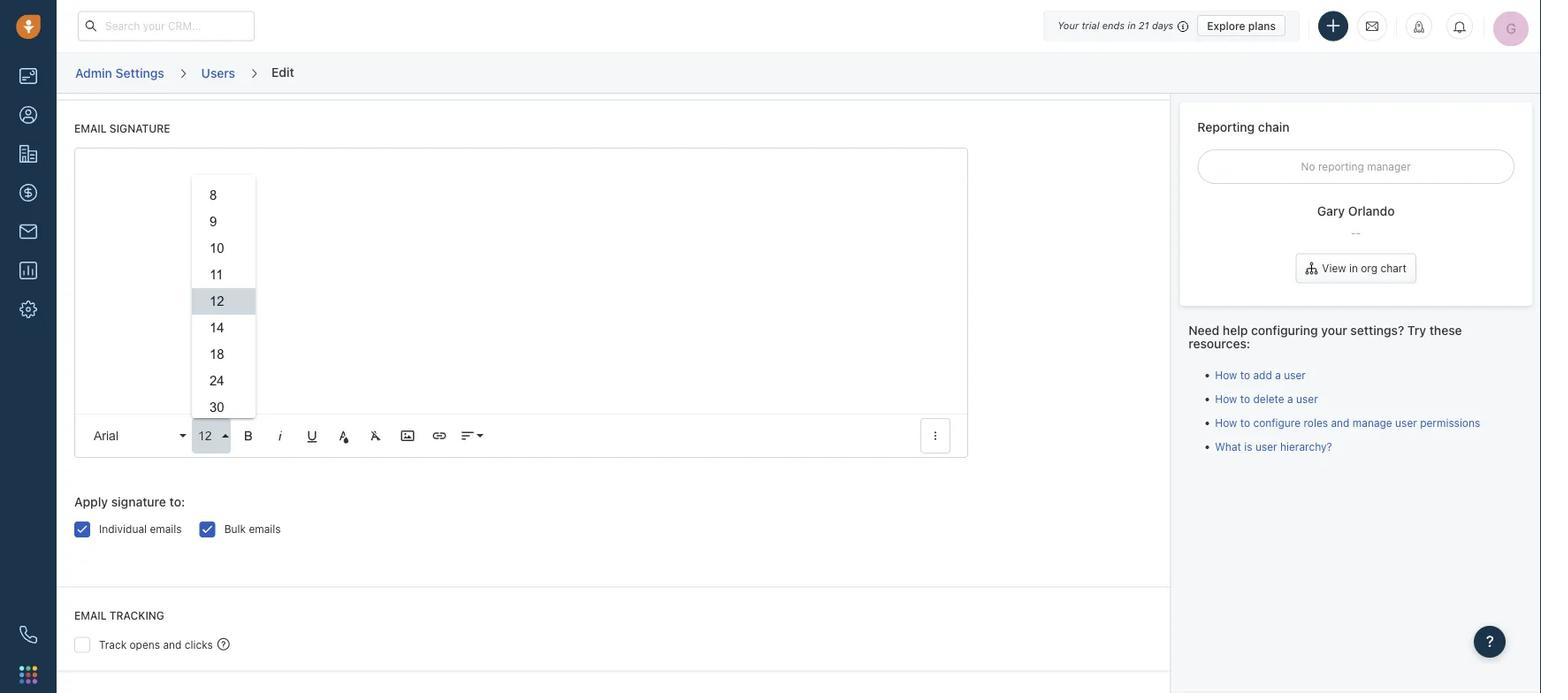 Task type: locate. For each thing, give the bounding box(es) containing it.
0 horizontal spatial emails
[[150, 524, 182, 536]]

need help configuring your settings? try these resources:
[[1189, 323, 1463, 351]]

how down resources:
[[1216, 369, 1238, 381]]

email left "signature"
[[74, 123, 107, 135]]

user
[[1285, 369, 1306, 381], [1297, 393, 1319, 405], [1396, 417, 1418, 429], [1256, 441, 1278, 453]]

in left org
[[1350, 262, 1359, 275]]

plans
[[1249, 19, 1276, 32]]

hierarchy?
[[1281, 441, 1333, 453]]

2 how from the top
[[1216, 393, 1238, 405]]

a right delete
[[1288, 393, 1294, 405]]

how for how to add a user
[[1216, 369, 1238, 381]]

how to add a user link
[[1216, 369, 1306, 381]]

3 how from the top
[[1216, 417, 1238, 429]]

1 - from the left
[[1352, 226, 1357, 239]]

orlando
[[1349, 204, 1395, 219]]

0 vertical spatial a
[[1276, 369, 1282, 381]]

how to add a user
[[1216, 369, 1306, 381]]

2 vertical spatial to
[[1241, 417, 1251, 429]]

-
[[1352, 226, 1357, 239], [1357, 226, 1362, 239]]

gary orlando --
[[1318, 204, 1395, 239]]

1 emails from the left
[[150, 524, 182, 536]]

application
[[74, 148, 969, 561]]

to left delete
[[1241, 393, 1251, 405]]

30
[[210, 401, 224, 415]]

question circled image
[[217, 637, 230, 652]]

manage
[[1353, 417, 1393, 429]]

and left clicks at the bottom
[[163, 639, 182, 651]]

manager
[[1368, 160, 1412, 173]]

email signature
[[74, 123, 170, 135]]

1 email from the top
[[74, 123, 107, 135]]

1 vertical spatial in
[[1350, 262, 1359, 275]]

emails for individual emails
[[150, 524, 182, 536]]

opens
[[130, 639, 160, 651]]

how
[[1216, 369, 1238, 381], [1216, 393, 1238, 405], [1216, 417, 1238, 429]]

8 9 10
[[210, 189, 224, 256]]

12 inside dropdown button
[[198, 430, 212, 443]]

admin settings
[[75, 65, 164, 80]]

emails right bulk
[[249, 524, 281, 536]]

2 vertical spatial how
[[1216, 417, 1238, 429]]

individual emails
[[99, 524, 182, 536]]

1 to from the top
[[1241, 369, 1251, 381]]

Search your CRM... text field
[[78, 11, 255, 41]]

how for how to delete a user
[[1216, 393, 1238, 405]]

tracking
[[110, 610, 164, 623]]

email up track
[[74, 610, 107, 623]]

a for add
[[1276, 369, 1282, 381]]

9 link
[[192, 209, 256, 236]]

1 vertical spatial 12
[[198, 430, 212, 443]]

add
[[1254, 369, 1273, 381]]

24 link
[[192, 369, 256, 395]]

your trial ends in 21 days
[[1058, 20, 1174, 31]]

these
[[1430, 323, 1463, 337]]

resources:
[[1189, 336, 1251, 351]]

0 horizontal spatial and
[[163, 639, 182, 651]]

what's new image
[[1414, 21, 1426, 33]]

0 vertical spatial email
[[74, 123, 107, 135]]

1 horizontal spatial and
[[1332, 417, 1350, 429]]

reporting chain
[[1198, 119, 1290, 134]]

1 vertical spatial how
[[1216, 393, 1238, 405]]

and right roles
[[1332, 417, 1350, 429]]

ends
[[1103, 20, 1125, 31]]

track
[[99, 639, 127, 651]]

a
[[1276, 369, 1282, 381], [1288, 393, 1294, 405]]

how down 'how to add a user'
[[1216, 393, 1238, 405]]

user right is
[[1256, 441, 1278, 453]]

1 horizontal spatial in
[[1350, 262, 1359, 275]]

2 to from the top
[[1241, 393, 1251, 405]]

1 vertical spatial a
[[1288, 393, 1294, 405]]

1 vertical spatial and
[[163, 639, 182, 651]]

explore
[[1208, 19, 1246, 32]]

how to delete a user
[[1216, 393, 1319, 405]]

settings
[[116, 65, 164, 80]]

your
[[1058, 20, 1079, 31]]

apply
[[74, 495, 108, 510]]

to:
[[169, 495, 185, 510]]

1 horizontal spatial emails
[[249, 524, 281, 536]]

to
[[1241, 369, 1251, 381], [1241, 393, 1251, 405], [1241, 417, 1251, 429]]

emails for bulk emails
[[249, 524, 281, 536]]

12 down 30
[[198, 430, 212, 443]]

1 vertical spatial to
[[1241, 393, 1251, 405]]

0 vertical spatial how
[[1216, 369, 1238, 381]]

0 vertical spatial to
[[1241, 369, 1251, 381]]

0 vertical spatial in
[[1128, 20, 1136, 31]]

11 link
[[192, 262, 256, 289]]

18 link
[[192, 342, 256, 369]]

align image
[[460, 429, 476, 445]]

12 up 14
[[210, 295, 224, 309]]

2 email from the top
[[74, 610, 107, 623]]

your
[[1322, 323, 1348, 337]]

org
[[1362, 262, 1378, 275]]

to left add
[[1241, 369, 1251, 381]]

a right add
[[1276, 369, 1282, 381]]

email
[[74, 123, 107, 135], [74, 610, 107, 623]]

emails
[[150, 524, 182, 536], [249, 524, 281, 536]]

to for delete
[[1241, 393, 1251, 405]]

1 how from the top
[[1216, 369, 1238, 381]]

bulk
[[224, 524, 246, 536]]

users
[[201, 65, 235, 80]]

2 emails from the left
[[249, 524, 281, 536]]

1 vertical spatial email
[[74, 610, 107, 623]]

0 vertical spatial 12
[[210, 295, 224, 309]]

0 horizontal spatial a
[[1276, 369, 1282, 381]]

in
[[1128, 20, 1136, 31], [1350, 262, 1359, 275]]

application containing 8
[[74, 148, 969, 561]]

email for email signature
[[74, 123, 107, 135]]

3 to from the top
[[1241, 417, 1251, 429]]

in left 21
[[1128, 20, 1136, 31]]

and
[[1332, 417, 1350, 429], [163, 639, 182, 651]]

10
[[210, 242, 224, 256]]

configuring
[[1252, 323, 1319, 337]]

apply signature to:
[[74, 495, 185, 510]]

1 horizontal spatial a
[[1288, 393, 1294, 405]]

emails down the to:
[[150, 524, 182, 536]]

settings?
[[1351, 323, 1405, 337]]

12
[[210, 295, 224, 309], [198, 430, 212, 443]]

no
[[1302, 160, 1316, 173]]

signature
[[110, 123, 170, 135]]

24
[[210, 374, 224, 389]]

how up what
[[1216, 417, 1238, 429]]

to up is
[[1241, 417, 1251, 429]]



Task type: describe. For each thing, give the bounding box(es) containing it.
explore plans link
[[1198, 15, 1286, 36]]

12 link
[[192, 289, 256, 315]]

individual
[[99, 524, 147, 536]]

more misc image
[[928, 429, 944, 445]]

14
[[210, 321, 224, 336]]

user up roles
[[1297, 393, 1319, 405]]

18
[[210, 348, 224, 362]]

clear formatting image
[[368, 429, 384, 445]]

reporting
[[1319, 160, 1365, 173]]

clicks
[[185, 639, 213, 651]]

try
[[1408, 323, 1427, 337]]

email tracking
[[74, 610, 164, 623]]

email for email tracking
[[74, 610, 107, 623]]

to for add
[[1241, 369, 1251, 381]]

need
[[1189, 323, 1220, 337]]

how to configure roles and manage user permissions
[[1216, 417, 1481, 429]]

arial button
[[88, 419, 188, 454]]

11
[[210, 268, 223, 283]]

send email image
[[1367, 19, 1379, 33]]

view in org chart button
[[1296, 254, 1417, 284]]

phone image
[[19, 626, 37, 644]]

2 - from the left
[[1357, 226, 1362, 239]]

8
[[210, 189, 217, 203]]

arial
[[94, 430, 119, 443]]

signature
[[111, 495, 166, 510]]

view
[[1323, 262, 1347, 275]]

freshworks switcher image
[[19, 666, 37, 684]]

admin settings link
[[74, 59, 165, 87]]

admin
[[75, 65, 112, 80]]

phone element
[[11, 617, 46, 653]]

track opens and clicks
[[99, 639, 213, 651]]

bulk emails
[[224, 524, 281, 536]]

view in org chart
[[1323, 262, 1407, 275]]

gary
[[1318, 204, 1346, 219]]

explore plans
[[1208, 19, 1276, 32]]

no reporting manager
[[1302, 160, 1412, 173]]

21
[[1139, 20, 1150, 31]]

users link
[[201, 59, 236, 87]]

30 link
[[192, 395, 256, 422]]

days
[[1153, 20, 1174, 31]]

user right manage
[[1396, 417, 1418, 429]]

configure
[[1254, 417, 1301, 429]]

permissions
[[1421, 417, 1481, 429]]

help
[[1223, 323, 1249, 337]]

10 link
[[192, 236, 256, 262]]

roles
[[1304, 417, 1329, 429]]

14 link
[[192, 315, 256, 342]]

8 link
[[192, 183, 256, 209]]

is
[[1245, 441, 1253, 453]]

9
[[210, 215, 217, 230]]

trial
[[1082, 20, 1100, 31]]

a for delete
[[1288, 393, 1294, 405]]

chart
[[1381, 262, 1407, 275]]

how to delete a user link
[[1216, 393, 1319, 405]]

user right add
[[1285, 369, 1306, 381]]

12 button
[[192, 419, 231, 454]]

0 horizontal spatial in
[[1128, 20, 1136, 31]]

in inside button
[[1350, 262, 1359, 275]]

to for configure
[[1241, 417, 1251, 429]]

insert image (⌘p) image
[[400, 429, 416, 445]]

what
[[1216, 441, 1242, 453]]

how to configure roles and manage user permissions link
[[1216, 417, 1481, 429]]

edit
[[272, 64, 294, 79]]

chain
[[1259, 119, 1290, 134]]

what is user hierarchy? link
[[1216, 441, 1333, 453]]

reporting
[[1198, 119, 1255, 134]]

what is user hierarchy?
[[1216, 441, 1333, 453]]

delete
[[1254, 393, 1285, 405]]

how for how to configure roles and manage user permissions
[[1216, 417, 1238, 429]]

0 vertical spatial and
[[1332, 417, 1350, 429]]

insert link (⌘k) image
[[432, 429, 448, 445]]



Task type: vqa. For each thing, say whether or not it's contained in the screenshot.
$ 30
no



